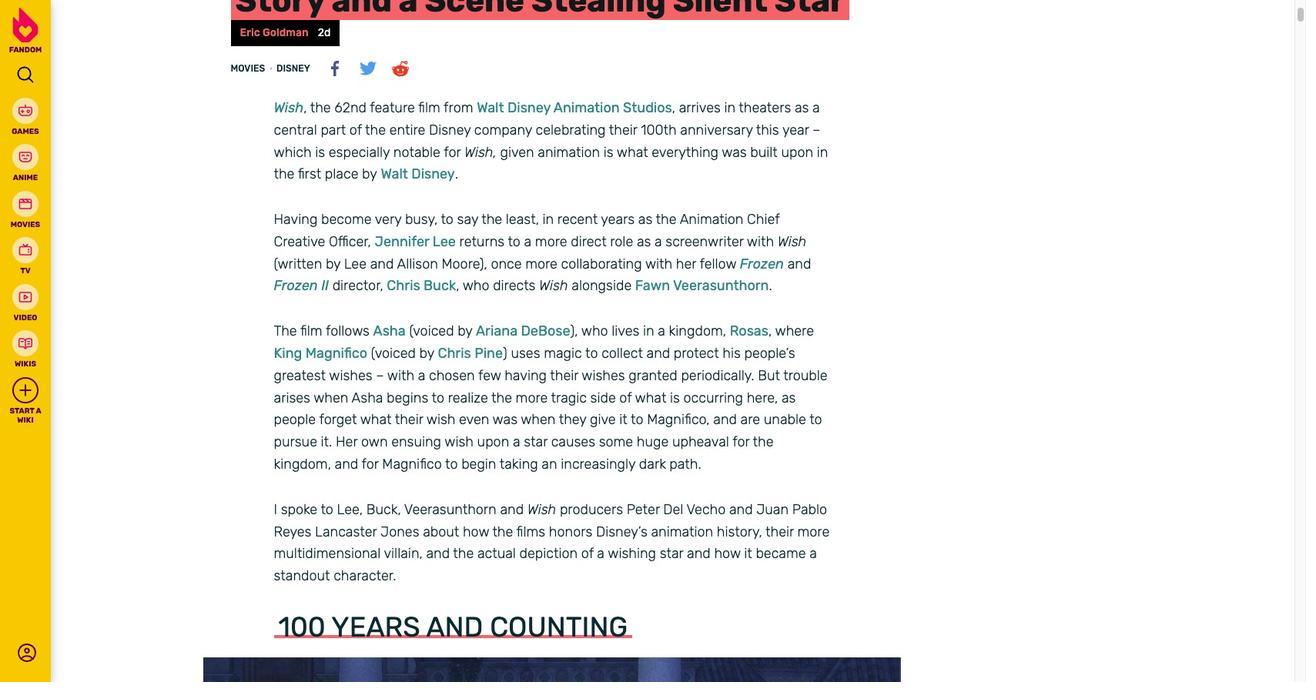 Task type: locate. For each thing, give the bounding box(es) containing it.
0 horizontal spatial was
[[493, 412, 518, 429]]

of right part
[[350, 121, 362, 138]]

forget
[[319, 412, 357, 429]]

wishes down king magnifico link
[[329, 367, 373, 384]]

0 horizontal spatial film
[[300, 323, 323, 340]]

0 vertical spatial when
[[314, 390, 349, 406]]

1 horizontal spatial –
[[813, 121, 821, 138]]

having
[[505, 367, 547, 384]]

anniversary
[[680, 121, 753, 138]]

taking
[[500, 456, 538, 473]]

),
[[571, 323, 578, 340]]

what down granted
[[635, 390, 667, 406]]

the up part
[[310, 99, 331, 116]]

jennifer lee returns to a more direct role as a screenwriter with wish (written by lee and allison moore), once more collaborating with her fellow frozen and frozen ii director, chris buck , who directs wish alongside fawn veerasunthorn .
[[274, 233, 811, 295]]

magnifico inside 'the film follows asha (voiced by ariana debose ), who lives in a kingdom, rosas , where king magnifico (voiced by chris pine'
[[306, 345, 368, 362]]

notable
[[394, 144, 441, 161]]

is up first
[[315, 144, 325, 161]]

1 horizontal spatial for
[[444, 144, 461, 161]]

0 vertical spatial movies link
[[231, 58, 265, 79]]

. down frozen link
[[769, 278, 773, 295]]

with up fawn
[[645, 256, 673, 272]]

magnifico inside ') uses magic to collect and protect his people's greatest wishes – with a chosen few having their wishes granted periodically. but trouble arises when asha begins to realize the more tragic side of what is occurring here, as people forget what their wish even was when they give it to magnifico, and are unable to pursue it. her own ensuing wish upon a star causes some huge upheaval for the kingdom, and for magnifico to begin taking an increasingly dark path.'
[[382, 456, 442, 473]]

as inside , arrives in theaters as a central part of the entire disney company celebrating their 100th anniversary this year – which is especially notable for
[[795, 99, 809, 116]]

0 horizontal spatial star
[[524, 434, 548, 451]]

1 vertical spatial star
[[660, 546, 684, 563]]

games link
[[0, 97, 51, 136]]

by up ii on the left top
[[326, 256, 341, 272]]

with up "begins"
[[387, 367, 415, 384]]

0 horizontal spatial of
[[350, 121, 362, 138]]

veerasunthorn
[[673, 278, 769, 295], [404, 501, 497, 518]]

wish up films
[[527, 501, 556, 518]]

kingdom, inside ') uses magic to collect and protect his people's greatest wishes – with a chosen few having their wishes granted periodically. but trouble arises when asha begins to realize the more tragic side of what is occurring here, as people forget what their wish even was when they give it to magnifico, and are unable to pursue it. her own ensuing wish upon a star causes some huge upheaval for the kingdom, and for magnifico to begin taking an increasingly dark path.'
[[274, 456, 331, 473]]

was inside "given animation is what everything was built upon in the first place by"
[[722, 144, 747, 161]]

more down pablo
[[798, 524, 830, 541]]

1 horizontal spatial movies
[[231, 63, 265, 74]]

especially
[[329, 144, 390, 161]]

when left they
[[521, 412, 556, 429]]

0 vertical spatial veerasunthorn
[[673, 278, 769, 295]]

a right lives
[[658, 323, 666, 340]]

disney
[[277, 63, 310, 74], [508, 99, 551, 116], [429, 121, 471, 138], [412, 166, 455, 183]]

the
[[274, 323, 297, 340]]

peter
[[627, 501, 660, 518]]

film up king magnifico link
[[300, 323, 323, 340]]

the
[[310, 99, 331, 116], [365, 121, 386, 138], [274, 166, 295, 183], [482, 211, 502, 228], [656, 211, 677, 228], [491, 390, 512, 406], [753, 434, 774, 451], [493, 524, 513, 541], [453, 546, 474, 563]]

but
[[758, 367, 780, 384]]

veerasunthorn down fellow
[[673, 278, 769, 295]]

1 vertical spatial it
[[744, 546, 752, 563]]

chris up the chosen
[[438, 345, 471, 362]]

0 horizontal spatial how
[[463, 524, 489, 541]]

0 vertical spatial movies
[[231, 63, 265, 74]]

asha inside 'the film follows asha (voiced by ariana debose ), who lives in a kingdom, rosas , where king magnifico (voiced by chris pine'
[[373, 323, 406, 340]]

movies down eric
[[231, 63, 265, 74]]

0 vertical spatial –
[[813, 121, 821, 138]]

1 wishes from the left
[[329, 367, 373, 384]]

0 horizontal spatial chris
[[387, 278, 420, 295]]

1 vertical spatial movies
[[11, 220, 40, 229]]

chris pine link
[[438, 345, 503, 362]]

walt up the company
[[477, 99, 504, 116]]

0 vertical spatial with
[[747, 233, 774, 250]]

by down 'especially' on the top left of the page
[[362, 166, 377, 183]]

wish
[[427, 412, 456, 429], [445, 434, 474, 451]]

animation down celebrating
[[538, 144, 600, 161]]

as right role
[[637, 233, 651, 250]]

arises
[[274, 390, 310, 406]]

was down anniversary
[[722, 144, 747, 161]]

film
[[418, 99, 440, 116], [300, 323, 323, 340]]

0 vertical spatial magnifico
[[306, 345, 368, 362]]

1 horizontal spatial how
[[714, 546, 741, 563]]

which
[[274, 144, 312, 161]]

1 vertical spatial what
[[635, 390, 667, 406]]

kingdom, up 'protect'
[[669, 323, 726, 340]]

i
[[274, 501, 277, 518]]

spoke
[[281, 501, 318, 518]]

pablo
[[792, 501, 827, 518]]

0 vertical spatial lee
[[433, 233, 456, 250]]

is
[[315, 144, 325, 161], [604, 144, 614, 161], [670, 390, 680, 406]]

1 horizontal spatial veerasunthorn
[[673, 278, 769, 295]]

0 horizontal spatial with
[[387, 367, 415, 384]]

who down moore),
[[463, 278, 490, 295]]

film left from
[[418, 99, 440, 116]]

1 horizontal spatial of
[[581, 546, 594, 563]]

kingdom, inside 'the film follows asha (voiced by ariana debose ), who lives in a kingdom, rosas , where king magnifico (voiced by chris pine'
[[669, 323, 726, 340]]

of inside , arrives in theaters as a central part of the entire disney company celebrating their 100th anniversary this year – which is especially notable for
[[350, 121, 362, 138]]

their inside , arrives in theaters as a central part of the entire disney company celebrating their 100th anniversary this year – which is especially notable for
[[609, 121, 638, 138]]

magnifico down ensuing
[[382, 456, 442, 473]]

it right give on the bottom of the page
[[620, 412, 628, 429]]

it.
[[321, 434, 332, 451]]

movies
[[231, 63, 265, 74], [11, 220, 40, 229]]

0 horizontal spatial it
[[620, 412, 628, 429]]

how down the history,
[[714, 546, 741, 563]]

of inside ') uses magic to collect and protect his people's greatest wishes – with a chosen few having their wishes granted periodically. but trouble arises when asha begins to realize the more tragic side of what is occurring here, as people forget what their wish even was when they give it to magnifico, and are unable to pursue it. her own ensuing wish upon a star causes some huge upheaval for the kingdom, and for magnifico to begin taking an increasingly dark path.'
[[620, 390, 632, 406]]

their
[[609, 121, 638, 138], [550, 367, 579, 384], [395, 412, 423, 429], [766, 524, 794, 541]]

frozen right fellow
[[740, 256, 784, 272]]

1 vertical spatial –
[[376, 367, 384, 384]]

asha right follows
[[373, 323, 406, 340]]

a right theaters
[[813, 99, 820, 116]]

0 horizontal spatial upon
[[477, 434, 509, 451]]

of down honors
[[581, 546, 594, 563]]

1 vertical spatial asha
[[352, 390, 383, 406]]

0 vertical spatial .
[[455, 166, 458, 183]]

having
[[274, 211, 318, 228]]

1 vertical spatial chris
[[438, 345, 471, 362]]

, up the central at top
[[304, 99, 307, 116]]

in up anniversary
[[724, 99, 736, 116]]

2 vertical spatial with
[[387, 367, 415, 384]]

the down about
[[453, 546, 474, 563]]

vecho
[[687, 501, 726, 518]]

1 vertical spatial magnifico
[[382, 456, 442, 473]]

about
[[423, 524, 459, 541]]

few
[[478, 367, 501, 384]]

lee up moore),
[[433, 233, 456, 250]]

as inside having become very busy, to say the least, in recent years as the animation chief creative officer,
[[638, 211, 653, 228]]

ariana
[[476, 323, 518, 340]]

own
[[361, 434, 388, 451]]

in right lives
[[643, 323, 655, 340]]

when
[[314, 390, 349, 406], [521, 412, 556, 429]]

2 vertical spatial what
[[360, 412, 392, 429]]

0 vertical spatial was
[[722, 144, 747, 161]]

jones
[[381, 524, 419, 541]]

1 horizontal spatial frozen
[[740, 256, 784, 272]]

more up directs
[[525, 256, 558, 272]]

(voiced right asha link
[[409, 323, 454, 340]]

1 vertical spatial for
[[733, 434, 750, 451]]

more
[[535, 233, 567, 250], [525, 256, 558, 272], [516, 390, 548, 406], [798, 524, 830, 541]]

1 horizontal spatial star
[[660, 546, 684, 563]]

movies link down anime
[[0, 191, 51, 230]]

the down which
[[274, 166, 295, 183]]

producers peter del vecho and juan pablo reyes lancaster jones about how the films honors disney's animation history, their more multidimensional villain, and the actual depiction of a wishing star and how it became a standout character.
[[274, 501, 830, 585]]

in right least, at the top
[[543, 211, 554, 228]]

– right year
[[813, 121, 821, 138]]

1 vertical spatial animation
[[680, 211, 744, 228]]

movies link
[[231, 58, 265, 79], [0, 191, 51, 230]]

start a wiki link
[[0, 377, 51, 426]]

1 vertical spatial of
[[620, 390, 632, 406]]

1 horizontal spatial when
[[521, 412, 556, 429]]

a up "begins"
[[418, 367, 426, 384]]

animation inside having become very busy, to say the least, in recent years as the animation chief creative officer,
[[680, 211, 744, 228]]

0 horizontal spatial animation
[[538, 144, 600, 161]]

was inside ') uses magic to collect and protect his people's greatest wishes – with a chosen few having their wishes granted periodically. but trouble arises when asha begins to realize the more tragic side of what is occurring here, as people forget what their wish even was when they give it to magnifico, and are unable to pursue it. her own ensuing wish upon a star causes some huge upheaval for the kingdom, and for magnifico to begin taking an increasingly dark path.'
[[493, 412, 518, 429]]

– inside ') uses magic to collect and protect his people's greatest wishes – with a chosen few having their wishes granted periodically. but trouble arises when asha begins to realize the more tragic side of what is occurring here, as people forget what their wish even was when they give it to magnifico, and are unable to pursue it. her own ensuing wish upon a star causes some huge upheaval for the kingdom, and for magnifico to begin taking an increasingly dark path.'
[[376, 367, 384, 384]]

0 horizontal spatial for
[[362, 456, 379, 473]]

tv
[[20, 267, 31, 276]]

100th
[[641, 121, 677, 138]]

star right wishing
[[660, 546, 684, 563]]

as right 'years'
[[638, 211, 653, 228]]

,
[[304, 99, 307, 116], [672, 99, 676, 116], [456, 278, 459, 295], [769, 323, 772, 340]]

1 vertical spatial lee
[[344, 256, 367, 272]]

62nd
[[335, 99, 367, 116]]

disney down goldman
[[277, 63, 310, 74]]

upon inside ') uses magic to collect and protect his people's greatest wishes – with a chosen few having their wishes granted periodically. but trouble arises when asha begins to realize the more tragic side of what is occurring here, as people forget what their wish even was when they give it to magnifico, and are unable to pursue it. her own ensuing wish upon a star causes some huge upheaval for the kingdom, and for magnifico to begin taking an increasingly dark path.'
[[477, 434, 509, 451]]

a right start
[[36, 406, 41, 416]]

pursue
[[274, 434, 317, 451]]

veerasunthorn up about
[[404, 501, 497, 518]]

in inside having become very busy, to say the least, in recent years as the animation chief creative officer,
[[543, 211, 554, 228]]

2 vertical spatial of
[[581, 546, 594, 563]]

is down celebrating
[[604, 144, 614, 161]]

1 vertical spatial frozen
[[274, 278, 318, 295]]

their up became
[[766, 524, 794, 541]]

and
[[370, 256, 394, 272], [788, 256, 811, 272], [647, 345, 670, 362], [714, 412, 737, 429], [335, 456, 358, 473], [500, 501, 524, 518], [729, 501, 753, 518], [426, 546, 450, 563], [687, 546, 711, 563], [426, 611, 483, 644]]

start a wiki
[[10, 406, 41, 425]]

by
[[362, 166, 377, 183], [326, 256, 341, 272], [458, 323, 473, 340], [420, 345, 434, 362]]

0 vertical spatial upon
[[781, 144, 814, 161]]

0 horizontal spatial animation
[[554, 99, 620, 116]]

0 vertical spatial animation
[[554, 99, 620, 116]]

rosas link
[[730, 323, 769, 340]]

an
[[542, 456, 557, 473]]

0 vertical spatial walt
[[477, 99, 504, 116]]

as inside the jennifer lee returns to a more direct role as a screenwriter with wish (written by lee and allison moore), once more collaborating with her fellow frozen and frozen ii director, chris buck , who directs wish alongside fawn veerasunthorn .
[[637, 233, 651, 250]]

1 vertical spatial walt
[[381, 166, 408, 183]]

0 horizontal spatial wishes
[[329, 367, 373, 384]]

0 horizontal spatial –
[[376, 367, 384, 384]]

are
[[741, 412, 760, 429]]

magnifico down follows
[[306, 345, 368, 362]]

alongside
[[572, 278, 632, 295]]

with up frozen link
[[747, 233, 774, 250]]

even
[[459, 412, 489, 429]]

2 horizontal spatial with
[[747, 233, 774, 250]]

chris inside 'the film follows asha (voiced by ariana debose ), who lives in a kingdom, rosas , where king magnifico (voiced by chris pine'
[[438, 345, 471, 362]]

1 vertical spatial wish
[[445, 434, 474, 451]]

)
[[503, 345, 508, 362]]

for down own
[[362, 456, 379, 473]]

eric goldman link
[[231, 20, 309, 46]]

1 vertical spatial animation
[[651, 524, 713, 541]]

animation
[[554, 99, 620, 116], [680, 211, 744, 228]]

upon down year
[[781, 144, 814, 161]]

i spoke to lee, buck, veerasunthorn and wish
[[274, 501, 556, 518]]

by up the chosen
[[420, 345, 434, 362]]

1 horizontal spatial lee
[[433, 233, 456, 250]]

1 vertical spatial kingdom,
[[274, 456, 331, 473]]

fellow
[[700, 256, 737, 272]]

as
[[795, 99, 809, 116], [638, 211, 653, 228], [637, 233, 651, 250], [782, 390, 796, 406]]

for left wish,
[[444, 144, 461, 161]]

0 horizontal spatial is
[[315, 144, 325, 161]]

animation up screenwriter at the right top of the page
[[680, 211, 744, 228]]

star inside producers peter del vecho and juan pablo reyes lancaster jones about how the films honors disney's animation history, their more multidimensional villain, and the actual depiction of a wishing star and how it became a standout character.
[[660, 546, 684, 563]]

of right side
[[620, 390, 632, 406]]

more down having
[[516, 390, 548, 406]]

, inside 'the film follows asha (voiced by ariana debose ), who lives in a kingdom, rosas , where king magnifico (voiced by chris pine'
[[769, 323, 772, 340]]

1 vertical spatial with
[[645, 256, 673, 272]]

the inside "given animation is what everything was built upon in the first place by"
[[274, 166, 295, 183]]

the up 'especially' on the top left of the page
[[365, 121, 386, 138]]

, inside the jennifer lee returns to a more direct role as a screenwriter with wish (written by lee and allison moore), once more collaborating with her fellow frozen and frozen ii director, chris buck , who directs wish alongside fawn veerasunthorn .
[[456, 278, 459, 295]]

2 horizontal spatial is
[[670, 390, 680, 406]]

debose
[[521, 323, 571, 340]]

who
[[463, 278, 490, 295], [581, 323, 608, 340]]

it
[[620, 412, 628, 429], [744, 546, 752, 563]]

0 vertical spatial (voiced
[[409, 323, 454, 340]]

more down recent
[[535, 233, 567, 250]]

side
[[591, 390, 616, 406]]

, up people's
[[769, 323, 772, 340]]

their down studios
[[609, 121, 638, 138]]

0 vertical spatial for
[[444, 144, 461, 161]]

1 horizontal spatial animation
[[680, 211, 744, 228]]

1 vertical spatial veerasunthorn
[[404, 501, 497, 518]]

1 horizontal spatial it
[[744, 546, 752, 563]]

0 horizontal spatial kingdom,
[[274, 456, 331, 473]]

asha up forget
[[352, 390, 383, 406]]

1 vertical spatial how
[[714, 546, 741, 563]]

to up once on the left of the page
[[508, 233, 521, 250]]

frozen down (written
[[274, 278, 318, 295]]

wish down even on the bottom left of page
[[445, 434, 474, 451]]

0 vertical spatial who
[[463, 278, 490, 295]]

1 vertical spatial upon
[[477, 434, 509, 451]]

lee
[[433, 233, 456, 250], [344, 256, 367, 272]]

to left say
[[441, 211, 454, 228]]

causes
[[551, 434, 595, 451]]

screenwriter
[[666, 233, 744, 250]]

1 horizontal spatial who
[[581, 323, 608, 340]]

of
[[350, 121, 362, 138], [620, 390, 632, 406], [581, 546, 594, 563]]

1 vertical spatial .
[[769, 278, 773, 295]]

in inside "given animation is what everything was built upon in the first place by"
[[817, 144, 828, 161]]

1 horizontal spatial film
[[418, 99, 440, 116]]

0 horizontal spatial who
[[463, 278, 490, 295]]

0 horizontal spatial movies link
[[0, 191, 51, 230]]

it down the history,
[[744, 546, 752, 563]]

video
[[14, 313, 37, 322]]

1 vertical spatial film
[[300, 323, 323, 340]]

1 horizontal spatial magnifico
[[382, 456, 442, 473]]

in inside 'the film follows asha (voiced by ariana debose ), who lives in a kingdom, rosas , where king magnifico (voiced by chris pine'
[[643, 323, 655, 340]]

disney down from
[[429, 121, 471, 138]]

movies link down eric
[[231, 58, 265, 79]]

with
[[747, 233, 774, 250], [645, 256, 673, 272], [387, 367, 415, 384]]

with inside ') uses magic to collect and protect his people's greatest wishes – with a chosen few having their wishes granted periodically. but trouble arises when asha begins to realize the more tragic side of what is occurring here, as people forget what their wish even was when they give it to magnifico, and are unable to pursue it. her own ensuing wish upon a star causes some huge upheaval for the kingdom, and for magnifico to begin taking an increasingly dark path.'
[[387, 367, 415, 384]]

when up forget
[[314, 390, 349, 406]]

, down moore),
[[456, 278, 459, 295]]

1 horizontal spatial wishes
[[582, 367, 625, 384]]

fandom
[[9, 45, 42, 55]]

1 horizontal spatial kingdom,
[[669, 323, 726, 340]]

disney up the company
[[508, 99, 551, 116]]

everything
[[652, 144, 719, 161]]

. inside the jennifer lee returns to a more direct role as a screenwriter with wish (written by lee and allison moore), once more collaborating with her fellow frozen and frozen ii director, chris buck , who directs wish alongside fawn veerasunthorn .
[[769, 278, 773, 295]]

0 horizontal spatial movies
[[11, 220, 40, 229]]

1 horizontal spatial movies link
[[231, 58, 265, 79]]

0 vertical spatial frozen
[[740, 256, 784, 272]]

animation down del
[[651, 524, 713, 541]]

unable
[[764, 412, 806, 429]]

0 vertical spatial how
[[463, 524, 489, 541]]

1 vertical spatial movies link
[[0, 191, 51, 230]]

a down least, at the top
[[524, 233, 532, 250]]

is up magnifico,
[[670, 390, 680, 406]]

0 vertical spatial what
[[617, 144, 648, 161]]

anime link
[[0, 144, 51, 183]]

as up unable
[[782, 390, 796, 406]]

the down "are"
[[753, 434, 774, 451]]

1 vertical spatial was
[[493, 412, 518, 429]]

2 horizontal spatial of
[[620, 390, 632, 406]]

the inside , arrives in theaters as a central part of the entire disney company celebrating their 100th anniversary this year – which is especially notable for
[[365, 121, 386, 138]]

is inside , arrives in theaters as a central part of the entire disney company celebrating their 100th anniversary this year – which is especially notable for
[[315, 144, 325, 161]]

walt down notable
[[381, 166, 408, 183]]

a right became
[[810, 546, 817, 563]]

0 vertical spatial film
[[418, 99, 440, 116]]

for down "are"
[[733, 434, 750, 451]]

0 vertical spatial star
[[524, 434, 548, 451]]

1 horizontal spatial chris
[[438, 345, 471, 362]]

0 vertical spatial animation
[[538, 144, 600, 161]]

jennifer lee link
[[375, 233, 456, 250]]

wish up ensuing
[[427, 412, 456, 429]]

is inside "given animation is what everything was built upon in the first place by"
[[604, 144, 614, 161]]

1 horizontal spatial upon
[[781, 144, 814, 161]]

ariana debose link
[[476, 323, 571, 340]]

star up an
[[524, 434, 548, 451]]

was right even on the bottom left of page
[[493, 412, 518, 429]]

more inside producers peter del vecho and juan pablo reyes lancaster jones about how the films honors disney's animation history, their more multidimensional villain, and the actual depiction of a wishing star and how it became a standout character.
[[798, 524, 830, 541]]

their inside producers peter del vecho and juan pablo reyes lancaster jones about how the films honors disney's animation history, their more multidimensional villain, and the actual depiction of a wishing star and how it became a standout character.
[[766, 524, 794, 541]]

a inside 'the film follows asha (voiced by ariana debose ), who lives in a kingdom, rosas , where king magnifico (voiced by chris pine'
[[658, 323, 666, 340]]

jennifer
[[375, 233, 429, 250]]

0 horizontal spatial frozen
[[274, 278, 318, 295]]

0 vertical spatial of
[[350, 121, 362, 138]]

to inside having become very busy, to say the least, in recent years as the animation chief creative officer,
[[441, 211, 454, 228]]



Task type: describe. For each thing, give the bounding box(es) containing it.
twitter image
[[359, 59, 377, 78]]

follows
[[326, 323, 370, 340]]

first
[[298, 166, 321, 183]]

fawn veerasunthorn link
[[635, 278, 769, 295]]

to left begin
[[445, 456, 458, 473]]

0 horizontal spatial .
[[455, 166, 458, 183]]

it inside producers peter del vecho and juan pablo reyes lancaster jones about how the films honors disney's animation history, their more multidimensional villain, and the actual depiction of a wishing star and how it became a standout character.
[[744, 546, 752, 563]]

star inside ') uses magic to collect and protect his people's greatest wishes – with a chosen few having their wishes granted periodically. but trouble arises when asha begins to realize the more tragic side of what is occurring here, as people forget what their wish even was when they give it to magnifico, and are unable to pursue it. her own ensuing wish upon a star causes some huge upheaval for the kingdom, and for magnifico to begin taking an increasingly dark path.'
[[524, 434, 548, 451]]

become
[[321, 211, 372, 228]]

huge
[[637, 434, 669, 451]]

100 years and counting
[[278, 611, 628, 644]]

a right role
[[655, 233, 662, 250]]

0 horizontal spatial veerasunthorn
[[404, 501, 497, 518]]

dark
[[639, 456, 666, 473]]

0 horizontal spatial lee
[[344, 256, 367, 272]]

wish,
[[464, 144, 500, 161]]

to left lee,
[[321, 501, 333, 518]]

people
[[274, 412, 316, 429]]

eric goldman
[[240, 26, 309, 39]]

king
[[274, 345, 302, 362]]

a down disney's
[[597, 546, 605, 563]]

path.
[[670, 456, 702, 473]]

in inside , arrives in theaters as a central part of the entire disney company celebrating their 100th anniversary this year – which is especially notable for
[[724, 99, 736, 116]]

moore),
[[442, 256, 487, 272]]

the down few
[[491, 390, 512, 406]]

disney inside , arrives in theaters as a central part of the entire disney company celebrating their 100th anniversary this year – which is especially notable for
[[429, 121, 471, 138]]

depiction
[[520, 546, 578, 563]]

granted
[[629, 367, 678, 384]]

eric
[[240, 26, 260, 39]]

actual
[[478, 546, 516, 563]]

juan
[[757, 501, 789, 518]]

greatest
[[274, 367, 326, 384]]

2 wishes from the left
[[582, 367, 625, 384]]

who inside 'the film follows asha (voiced by ariana debose ), who lives in a kingdom, rosas , where king magnifico (voiced by chris pine'
[[581, 323, 608, 340]]

1 horizontal spatial with
[[645, 256, 673, 272]]

given animation is what everything was built upon in the first place by
[[274, 144, 828, 183]]

rosas
[[730, 323, 769, 340]]

to inside the jennifer lee returns to a more direct role as a screenwriter with wish (written by lee and allison moore), once more collaborating with her fellow frozen and frozen ii director, chris buck , who directs wish alongside fawn veerasunthorn .
[[508, 233, 521, 250]]

pine
[[475, 345, 503, 362]]

who inside the jennifer lee returns to a more direct role as a screenwriter with wish (written by lee and allison moore), once more collaborating with her fellow frozen and frozen ii director, chris buck , who directs wish alongside fawn veerasunthorn .
[[463, 278, 490, 295]]

here,
[[747, 390, 778, 406]]

goldman
[[263, 26, 309, 39]]

collaborating
[[561, 256, 642, 272]]

1 horizontal spatial walt
[[477, 99, 504, 116]]

walt disney animation studios link
[[477, 99, 672, 116]]

their down "begins"
[[395, 412, 423, 429]]

0 horizontal spatial walt
[[381, 166, 408, 183]]

of inside producers peter del vecho and juan pablo reyes lancaster jones about how the films honors disney's animation history, their more multidimensional villain, and the actual depiction of a wishing star and how it became a standout character.
[[581, 546, 594, 563]]

a inside start a wiki
[[36, 406, 41, 416]]

to down the chosen
[[432, 390, 445, 406]]

facebook image
[[326, 59, 344, 78]]

the up screenwriter at the right top of the page
[[656, 211, 677, 228]]

built
[[751, 144, 778, 161]]

2 vertical spatial for
[[362, 456, 379, 473]]

frozen ii link
[[274, 278, 329, 295]]

by inside "given animation is what everything was built upon in the first place by"
[[362, 166, 377, 183]]

wish , the 62nd feature film from walt disney animation studios
[[274, 99, 672, 116]]

ensuing
[[391, 434, 441, 451]]

as inside ') uses magic to collect and protect his people's greatest wishes – with a chosen few having their wishes granted periodically. but trouble arises when asha begins to realize the more tragic side of what is occurring here, as people forget what their wish even was when they give it to magnifico, and are unable to pursue it. her own ensuing wish upon a star causes some huge upheaval for the kingdom, and for magnifico to begin taking an increasingly dark path.'
[[782, 390, 796, 406]]

chief
[[747, 211, 780, 228]]

reddit image
[[392, 59, 410, 78]]

wikis
[[15, 360, 36, 369]]

by up chris pine link
[[458, 323, 473, 340]]

recent
[[558, 211, 598, 228]]

disney down notable
[[412, 166, 455, 183]]

arrives
[[679, 99, 721, 116]]

given
[[500, 144, 534, 161]]

the right say
[[482, 211, 502, 228]]

– inside , arrives in theaters as a central part of the entire disney company celebrating their 100th anniversary this year – which is especially notable for
[[813, 121, 821, 138]]

walt disney link
[[381, 166, 455, 183]]

very
[[375, 211, 402, 228]]

frozen link
[[740, 256, 784, 272]]

to right magic
[[585, 345, 598, 362]]

realize
[[448, 390, 488, 406]]

wishing
[[608, 546, 656, 563]]

disney link
[[268, 58, 310, 79]]

it inside ') uses magic to collect and protect his people's greatest wishes – with a chosen few having their wishes granted periodically. but trouble arises when asha begins to realize the more tragic side of what is occurring here, as people forget what their wish even was when they give it to magnifico, and are unable to pursue it. her own ensuing wish upon a star causes some huge upheaval for the kingdom, and for magnifico to begin taking an increasingly dark path.'
[[620, 412, 628, 429]]

increasingly
[[561, 456, 636, 473]]

allison
[[397, 256, 438, 272]]

director,
[[333, 278, 383, 295]]

from
[[444, 99, 473, 116]]

1 vertical spatial (voiced
[[371, 345, 416, 362]]

more inside ') uses magic to collect and protect his people's greatest wishes – with a chosen few having their wishes granted periodically. but trouble arises when asha begins to realize the more tragic side of what is occurring here, as people forget what their wish even was when they give it to magnifico, and are unable to pursue it. her own ensuing wish upon a star causes some huge upheaval for the kingdom, and for magnifico to begin taking an increasingly dark path.'
[[516, 390, 548, 406]]

fandom link
[[2, 8, 49, 55]]

the up actual
[[493, 524, 513, 541]]

busy,
[[405, 211, 438, 228]]

by inside the jennifer lee returns to a more direct role as a screenwriter with wish (written by lee and allison moore), once more collaborating with her fellow frozen and frozen ii director, chris buck , who directs wish alongside fawn veerasunthorn .
[[326, 256, 341, 272]]

their down magic
[[550, 367, 579, 384]]

wish link
[[274, 99, 304, 116]]

is inside ') uses magic to collect and protect his people's greatest wishes – with a chosen few having their wishes granted periodically. but trouble arises when asha begins to realize the more tragic side of what is occurring here, as people forget what their wish even was when they give it to magnifico, and are unable to pursue it. her own ensuing wish upon a star causes some huge upheaval for the kingdom, and for magnifico to begin taking an increasingly dark path.'
[[670, 390, 680, 406]]

del
[[664, 501, 684, 518]]

for inside , arrives in theaters as a central part of the entire disney company celebrating their 100th anniversary this year – which is especially notable for
[[444, 144, 461, 161]]

, inside , arrives in theaters as a central part of the entire disney company celebrating their 100th anniversary this year – which is especially notable for
[[672, 99, 676, 116]]

asha inside ') uses magic to collect and protect his people's greatest wishes – with a chosen few having their wishes granted periodically. but trouble arises when asha begins to realize the more tragic side of what is occurring here, as people forget what their wish even was when they give it to magnifico, and are unable to pursue it. her own ensuing wish upon a star causes some huge upheaval for the kingdom, and for magnifico to begin taking an increasingly dark path.'
[[352, 390, 383, 406]]

this
[[756, 121, 779, 138]]

years
[[332, 611, 420, 644]]

wiki
[[17, 416, 34, 425]]

years
[[601, 211, 635, 228]]

chosen
[[429, 367, 475, 384]]

having become very busy, to say the least, in recent years as the animation chief creative officer,
[[274, 211, 780, 250]]

least,
[[506, 211, 539, 228]]

animation inside producers peter del vecho and juan pablo reyes lancaster jones about how the films honors disney's animation history, their more multidimensional villain, and the actual depiction of a wishing star and how it became a standout character.
[[651, 524, 713, 541]]

chris inside the jennifer lee returns to a more direct role as a screenwriter with wish (written by lee and allison moore), once more collaborating with her fellow frozen and frozen ii director, chris buck , who directs wish alongside fawn veerasunthorn .
[[387, 278, 420, 295]]

veerasunthorn inside the jennifer lee returns to a more direct role as a screenwriter with wish (written by lee and allison moore), once more collaborating with her fellow frozen and frozen ii director, chris buck , who directs wish alongside fawn veerasunthorn .
[[673, 278, 769, 295]]

officer,
[[329, 233, 371, 250]]

100
[[278, 611, 326, 644]]

character.
[[334, 568, 396, 585]]

trouble
[[784, 367, 828, 384]]

video link
[[0, 284, 51, 323]]

start
[[10, 406, 34, 416]]

some
[[599, 434, 633, 451]]

a up taking at the bottom of the page
[[513, 434, 520, 451]]

wish up the central at top
[[274, 99, 304, 116]]

1 vertical spatial when
[[521, 412, 556, 429]]

wish right directs
[[539, 278, 568, 295]]

the film follows asha (voiced by ariana debose ), who lives in a kingdom, rosas , where king magnifico (voiced by chris pine
[[274, 323, 814, 362]]

feature
[[370, 99, 415, 116]]

say
[[457, 211, 478, 228]]

a inside , arrives in theaters as a central part of the entire disney company celebrating their 100th anniversary this year – which is especially notable for
[[813, 99, 820, 116]]

producers
[[560, 501, 623, 518]]

magic
[[544, 345, 582, 362]]

once
[[491, 256, 522, 272]]

celebrating
[[536, 121, 606, 138]]

upon inside "given animation is what everything was built upon in the first place by"
[[781, 144, 814, 161]]

people's
[[745, 345, 795, 362]]

wish down "chief"
[[778, 233, 807, 250]]

0 vertical spatial wish
[[427, 412, 456, 429]]

to right unable
[[810, 412, 822, 429]]

to up huge
[[631, 412, 644, 429]]

upheaval
[[672, 434, 729, 451]]

lives
[[612, 323, 640, 340]]

what inside "given animation is what everything was built upon in the first place by"
[[617, 144, 648, 161]]

walt disney .
[[381, 166, 458, 183]]

role
[[610, 233, 633, 250]]

asha link
[[373, 323, 406, 340]]

animation inside "given animation is what everything was built upon in the first place by"
[[538, 144, 600, 161]]

film inside 'the film follows asha (voiced by ariana debose ), who lives in a kingdom, rosas , where king magnifico (voiced by chris pine'
[[300, 323, 323, 340]]

) uses magic to collect and protect his people's greatest wishes – with a chosen few having their wishes granted periodically. but trouble arises when asha begins to realize the more tragic side of what is occurring here, as people forget what their wish even was when they give it to magnifico, and are unable to pursue it. her own ensuing wish upon a star causes some huge upheaval for the kingdom, and for magnifico to begin taking an increasingly dark path.
[[274, 345, 828, 473]]

lee,
[[337, 501, 363, 518]]



Task type: vqa. For each thing, say whether or not it's contained in the screenshot.
One to the top
no



